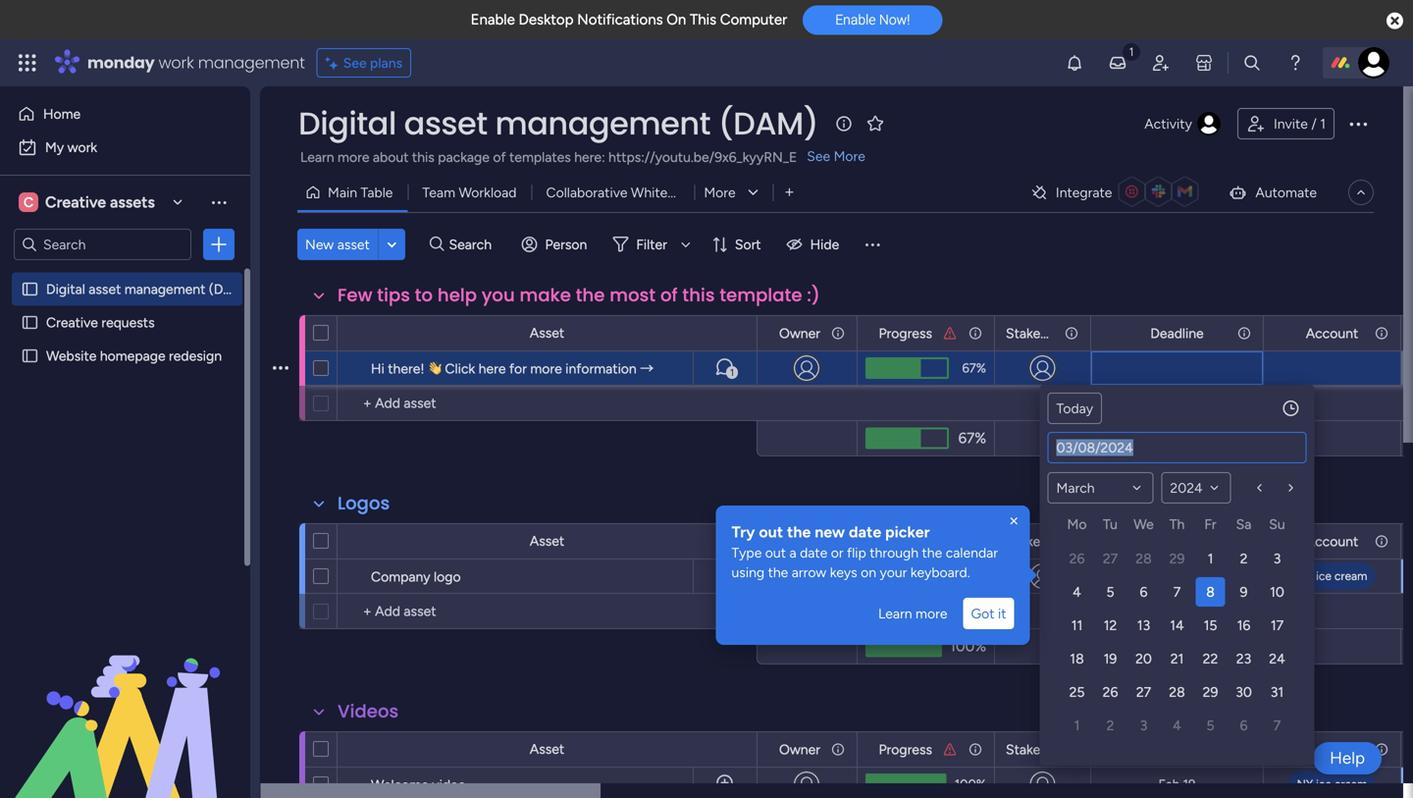Task type: locate. For each thing, give the bounding box(es) containing it.
more inside 'learn more about this package of templates here: https://youtu.be/9x6_kyyrn_e see more'
[[834, 148, 866, 164]]

1 vertical spatial (dam)
[[209, 281, 249, 297]]

Videos field
[[333, 699, 404, 725]]

integrate button
[[1023, 172, 1213, 213]]

more up main table button
[[338, 149, 370, 165]]

this down arrow down icon
[[683, 283, 715, 308]]

23 button
[[1230, 644, 1259, 673]]

0 vertical spatial deadline field
[[1146, 322, 1209, 344]]

2 deadline from the top
[[1151, 533, 1204, 550]]

digital up about
[[298, 102, 396, 145]]

creative right the c
[[45, 193, 106, 212]]

1 horizontal spatial more
[[834, 148, 866, 164]]

26 down monday element
[[1070, 550, 1085, 567]]

2 down "saturday" element
[[1240, 550, 1248, 567]]

2 button down "saturday" element
[[1230, 544, 1259, 573]]

15
[[1204, 617, 1218, 634]]

ny down help button
[[1297, 777, 1314, 791]]

1 progress from the top
[[879, 325, 933, 342]]

march
[[1057, 480, 1095, 496]]

1 horizontal spatial asset
[[337, 236, 370, 253]]

1 vertical spatial options image
[[209, 235, 229, 254]]

creative up website at the top
[[46, 314, 98, 331]]

digital up creative requests
[[46, 281, 85, 297]]

invite / 1
[[1274, 115, 1326, 132]]

0 vertical spatial work
[[159, 52, 194, 74]]

options image
[[1347, 112, 1370, 135], [209, 235, 229, 254], [273, 343, 289, 392]]

28 for the right 28 button
[[1170, 684, 1186, 700]]

1 vertical spatial 5
[[1207, 717, 1215, 734]]

stakehoders field down 25
[[1001, 739, 1083, 760]]

0 vertical spatial + add asset text field
[[348, 392, 748, 415]]

1 vertical spatial 27 button
[[1129, 677, 1159, 707]]

see more link
[[805, 146, 868, 166]]

5 button up 12
[[1096, 577, 1126, 607]]

2 cream from the top
[[1335, 777, 1368, 791]]

27 down 20
[[1137, 684, 1152, 700]]

workspace options image
[[209, 192, 229, 212]]

18
[[1070, 650, 1084, 667]]

1 horizontal spatial of
[[661, 283, 678, 308]]

creative for creative requests
[[46, 314, 98, 331]]

2 vertical spatial owner field
[[775, 739, 826, 760]]

angle down image
[[387, 237, 397, 252]]

2 ice from the top
[[1317, 777, 1332, 791]]

0 horizontal spatial 3
[[1140, 717, 1148, 734]]

2 progress field from the top
[[874, 531, 938, 552]]

add to favorites image
[[866, 113, 886, 133]]

1 vertical spatial public board image
[[21, 347, 39, 365]]

1 button down friday 'element'
[[1196, 544, 1226, 573]]

1 vertical spatial account field
[[1301, 531, 1364, 552]]

2 for "2" button to the right
[[1240, 550, 1248, 567]]

hi there!   👋  click here for more information  →
[[371, 360, 654, 377]]

of right most
[[661, 283, 678, 308]]

out right try
[[759, 523, 784, 541]]

1 horizontal spatial 26
[[1103, 684, 1119, 700]]

stakehoders for first stakehoders 'field' from the bottom
[[1006, 741, 1083, 758]]

there's a configuration issue.
select which status columns will affect the progress calculation image
[[942, 325, 958, 341], [942, 534, 958, 549], [942, 742, 958, 757]]

0 vertical spatial owner field
[[775, 322, 826, 344]]

out left a
[[766, 544, 786, 561]]

2 vertical spatial owner
[[779, 741, 821, 758]]

the up a
[[787, 523, 811, 541]]

creative for creative assets
[[45, 193, 106, 212]]

1 image
[[1123, 40, 1141, 62]]

date up the flip
[[849, 523, 882, 541]]

workspace image
[[19, 191, 38, 213]]

1 vertical spatial more
[[530, 360, 562, 377]]

1 deadline from the top
[[1151, 325, 1204, 342]]

john smith image
[[1359, 47, 1390, 79]]

2 vertical spatial management
[[125, 281, 206, 297]]

2 owner from the top
[[779, 533, 821, 550]]

Owner field
[[775, 322, 826, 344], [775, 531, 826, 552], [775, 739, 826, 760]]

creative inside "workspace selection" element
[[45, 193, 106, 212]]

stakehoders field up today
[[1001, 322, 1083, 344]]

4
[[1073, 584, 1082, 600], [1173, 717, 1182, 734]]

1 vertical spatial this
[[683, 283, 715, 308]]

0 horizontal spatial enable
[[471, 11, 515, 28]]

Stakehoders field
[[1001, 322, 1083, 344], [1001, 531, 1083, 552], [1001, 739, 1083, 760]]

0 vertical spatial asset
[[404, 102, 488, 145]]

0 horizontal spatial 2 button
[[1096, 711, 1126, 740]]

templates
[[510, 149, 571, 165]]

2 enable from the left
[[836, 12, 876, 28]]

1 vertical spatial 26
[[1103, 684, 1119, 700]]

7 down 31
[[1274, 717, 1281, 734]]

2 asset from the top
[[530, 533, 565, 549]]

video
[[432, 777, 466, 793]]

2 vertical spatial progress
[[879, 741, 933, 758]]

0 horizontal spatial more
[[338, 149, 370, 165]]

sort button
[[704, 229, 773, 260]]

the up 'keyboard.'
[[922, 544, 943, 561]]

cream
[[1335, 569, 1368, 583], [1335, 777, 1368, 791]]

enable left now!
[[836, 12, 876, 28]]

stakehoders up today button
[[1006, 325, 1083, 342]]

4 down the 21 button
[[1173, 717, 1182, 734]]

learn for learn more
[[879, 605, 913, 622]]

more right the for on the left top of page
[[530, 360, 562, 377]]

1 vertical spatial there's a configuration issue.
select which status columns will affect the progress calculation image
[[942, 534, 958, 549]]

1 vertical spatial ny
[[1297, 777, 1314, 791]]

ny right 10 button
[[1297, 569, 1314, 583]]

public board image for digital asset management (dam)
[[21, 280, 39, 298]]

(dam) up "redesign"
[[209, 281, 249, 297]]

0 vertical spatial 26
[[1070, 550, 1085, 567]]

work for my
[[67, 139, 97, 156]]

date up arrow
[[800, 544, 828, 561]]

Search in workspace field
[[41, 233, 164, 256]]

2 feb from the top
[[1159, 777, 1180, 792]]

ny
[[1297, 569, 1314, 583], [1297, 777, 1314, 791]]

1 vertical spatial 2 button
[[1096, 711, 1126, 740]]

row group
[[1061, 542, 1294, 742]]

got it button
[[964, 598, 1015, 629]]

work right monday
[[159, 52, 194, 74]]

1 public board image from the top
[[21, 280, 39, 298]]

6 up 13 button
[[1140, 584, 1148, 600]]

the
[[576, 283, 605, 308], [787, 523, 811, 541], [922, 544, 943, 561], [768, 564, 789, 581]]

3
[[1274, 550, 1281, 567], [1140, 717, 1148, 734]]

account for 1st account field from the bottom
[[1306, 741, 1359, 758]]

1 vertical spatial learn
[[879, 605, 913, 622]]

of right package at top left
[[493, 149, 506, 165]]

1 horizontal spatial this
[[683, 283, 715, 308]]

enable inside button
[[836, 12, 876, 28]]

for
[[509, 360, 527, 377]]

wednesday element
[[1127, 512, 1161, 542]]

2 account field from the top
[[1301, 531, 1364, 552]]

this inside field
[[683, 283, 715, 308]]

0 vertical spatial feb
[[1159, 568, 1180, 584]]

1 vertical spatial stakehoders field
[[1001, 531, 1083, 552]]

0 vertical spatial more
[[338, 149, 370, 165]]

monday element
[[1061, 512, 1094, 542]]

list box
[[0, 268, 250, 638]]

28 down the wednesday element
[[1136, 550, 1152, 567]]

deadline for 2nd deadline field
[[1151, 533, 1204, 550]]

public board image down public board icon
[[21, 347, 39, 365]]

3 owner from the top
[[779, 741, 821, 758]]

4 button
[[1063, 577, 1092, 607], [1163, 711, 1192, 740]]

column information image for deadline
[[1237, 325, 1253, 341]]

3 down the 20 button
[[1140, 717, 1148, 734]]

8
[[1207, 584, 1215, 600]]

stakehoders
[[1006, 325, 1083, 342], [1006, 533, 1083, 550], [1006, 741, 1083, 758]]

homepage
[[100, 348, 166, 364]]

0 horizontal spatial 4
[[1073, 584, 1082, 600]]

asset inside button
[[337, 236, 370, 253]]

1 cream from the top
[[1335, 569, 1368, 583]]

home option
[[12, 98, 239, 130]]

(dam) up add view image
[[718, 102, 819, 145]]

home
[[43, 106, 81, 122]]

1 ice from the top
[[1317, 569, 1332, 583]]

learn down your
[[879, 605, 913, 622]]

19
[[1184, 568, 1196, 584], [1104, 650, 1118, 667], [1184, 777, 1196, 792]]

you
[[482, 283, 515, 308]]

0 vertical spatial 4
[[1073, 584, 1082, 600]]

3 button down sunday element
[[1263, 544, 1292, 573]]

0 horizontal spatial 6
[[1140, 584, 1148, 600]]

5 up 12
[[1107, 584, 1115, 600]]

try out the new date picker type out a date or flip through the calendar using the arrow keys on your keyboard.
[[732, 523, 1002, 581]]

0 horizontal spatial 4 button
[[1063, 577, 1092, 607]]

25
[[1070, 684, 1085, 700]]

cream down help button
[[1335, 777, 1368, 791]]

more inside button
[[916, 605, 948, 622]]

0 vertical spatial progress
[[879, 325, 933, 342]]

this
[[412, 149, 435, 165], [683, 283, 715, 308]]

computer
[[720, 11, 788, 28]]

logo
[[434, 568, 461, 585]]

click
[[445, 360, 475, 377]]

learn inside 'learn more about this package of templates here: https://youtu.be/9x6_kyyrn_e see more'
[[300, 149, 334, 165]]

0 vertical spatial deadline
[[1151, 325, 1204, 342]]

package
[[438, 149, 490, 165]]

digital asset management (dam) up the requests
[[46, 281, 249, 297]]

learn up "main"
[[300, 149, 334, 165]]

more for learn more
[[916, 605, 948, 622]]

3 button down 20
[[1129, 711, 1159, 740]]

column information image
[[968, 325, 984, 341], [968, 534, 984, 549], [1374, 534, 1390, 549], [831, 742, 846, 757], [1374, 742, 1390, 757]]

more down show board description image
[[834, 148, 866, 164]]

of inside 'learn more about this package of templates here: https://youtu.be/9x6_kyyrn_e see more'
[[493, 149, 506, 165]]

more
[[834, 148, 866, 164], [704, 184, 736, 201]]

100%
[[950, 637, 987, 655]]

my work option
[[12, 132, 239, 163]]

try out the new date picker heading
[[732, 521, 1015, 543]]

👋
[[428, 360, 442, 377]]

more down "https://youtu.be/9x6_kyyrn_e"
[[704, 184, 736, 201]]

5 button down 22 button
[[1196, 711, 1226, 740]]

26 button down 19 button
[[1096, 677, 1126, 707]]

select product image
[[18, 53, 37, 73]]

column information image
[[831, 325, 846, 341], [1064, 325, 1080, 341], [1237, 325, 1253, 341], [1374, 325, 1390, 341], [831, 534, 846, 549], [968, 742, 984, 757]]

work right the my
[[67, 139, 97, 156]]

2 owner field from the top
[[775, 531, 826, 552]]

see
[[343, 54, 367, 71], [807, 148, 831, 164]]

my work
[[45, 139, 97, 156]]

0 vertical spatial learn
[[300, 149, 334, 165]]

more
[[338, 149, 370, 165], [530, 360, 562, 377], [916, 605, 948, 622]]

6 down 30 button
[[1240, 717, 1248, 734]]

0 horizontal spatial work
[[67, 139, 97, 156]]

flip
[[847, 544, 867, 561]]

asset
[[404, 102, 488, 145], [337, 236, 370, 253], [89, 281, 121, 297]]

3 stakehoders field from the top
[[1001, 739, 1083, 760]]

+ Add asset text field
[[348, 392, 748, 415], [348, 600, 748, 623]]

10
[[1270, 584, 1285, 600]]

25 button
[[1063, 677, 1092, 707]]

1 deadline field from the top
[[1146, 322, 1209, 344]]

2 vertical spatial asset
[[89, 281, 121, 297]]

this right about
[[412, 149, 435, 165]]

26 right 25 button
[[1103, 684, 1119, 700]]

29 down thursday "element"
[[1170, 550, 1185, 567]]

cream right 10 button
[[1335, 569, 1368, 583]]

14
[[1170, 617, 1185, 634]]

1 horizontal spatial learn
[[879, 605, 913, 622]]

0 vertical spatial creative
[[45, 193, 106, 212]]

0 vertical spatial 28
[[1136, 550, 1152, 567]]

options image down workspace options "image"
[[209, 235, 229, 254]]

0 vertical spatial 4 button
[[1063, 577, 1092, 607]]

0 vertical spatial 28 button
[[1129, 544, 1159, 573]]

2
[[1240, 550, 1248, 567], [1107, 717, 1115, 734]]

(dam)
[[718, 102, 819, 145], [209, 281, 249, 297]]

management inside list box
[[125, 281, 206, 297]]

1 right /
[[1321, 115, 1326, 132]]

0 vertical spatial 2
[[1240, 550, 1248, 567]]

1 vertical spatial stakehoders
[[1006, 533, 1083, 550]]

filter button
[[605, 229, 698, 260]]

16 button
[[1230, 611, 1259, 640]]

options image right /
[[1347, 112, 1370, 135]]

0 vertical spatial there's a configuration issue.
select which status columns will affect the progress calculation image
[[942, 325, 958, 341]]

0 horizontal spatial options image
[[209, 235, 229, 254]]

3 account from the top
[[1306, 741, 1359, 758]]

add view image
[[786, 185, 794, 200]]

ny ice cream right 10 button
[[1297, 569, 1368, 583]]

column information image for stakehoders
[[1064, 325, 1080, 341]]

add time image
[[1282, 399, 1301, 418]]

see up 'hide' popup button
[[807, 148, 831, 164]]

1 vertical spatial progress
[[879, 533, 933, 550]]

1 vertical spatial see
[[807, 148, 831, 164]]

invite
[[1274, 115, 1308, 132]]

30 button
[[1230, 677, 1259, 707]]

3 there's a configuration issue.
select which status columns will affect the progress calculation image from the top
[[942, 742, 958, 757]]

3 owner field from the top
[[775, 739, 826, 760]]

1 stakehoders from the top
[[1006, 325, 1083, 342]]

ny ice cream down help button
[[1297, 777, 1368, 791]]

0 vertical spatial ny ice cream
[[1297, 569, 1368, 583]]

public board image
[[21, 280, 39, 298], [21, 347, 39, 365]]

0 vertical spatial owner
[[779, 325, 821, 342]]

1 vertical spatial 26 button
[[1096, 677, 1126, 707]]

3 asset from the top
[[530, 741, 565, 757]]

work inside option
[[67, 139, 97, 156]]

options image right "redesign"
[[273, 343, 289, 392]]

digital asset management (dam) inside list box
[[46, 281, 249, 297]]

public board image up public board icon
[[21, 280, 39, 298]]

progress field for second there's a configuration issue.
select which status columns will affect the progress calculation image from the top of the page
[[874, 531, 938, 552]]

2 vertical spatial account field
[[1301, 739, 1364, 760]]

28 for the top 28 button
[[1136, 550, 1152, 567]]

3 progress field from the top
[[874, 739, 938, 760]]

1 vertical spatial digital asset management (dam)
[[46, 281, 249, 297]]

0 horizontal spatial digital
[[46, 281, 85, 297]]

1 account from the top
[[1306, 325, 1359, 342]]

2 stakehoders from the top
[[1006, 533, 1083, 550]]

6 button up 13 button
[[1129, 577, 1159, 607]]

29 button left 30
[[1196, 677, 1226, 707]]

more inside 'learn more about this package of templates here: https://youtu.be/9x6_kyyrn_e see more'
[[338, 149, 370, 165]]

th
[[1170, 516, 1185, 533]]

grid
[[1061, 512, 1294, 742]]

here
[[479, 360, 506, 377]]

creative
[[45, 193, 106, 212], [46, 314, 98, 331]]

0 vertical spatial account
[[1306, 325, 1359, 342]]

2 + add asset text field from the top
[[348, 600, 748, 623]]

26 button
[[1063, 544, 1092, 573], [1096, 677, 1126, 707]]

2 button down 19 button
[[1096, 711, 1126, 740]]

3 down sunday element
[[1274, 550, 1281, 567]]

1 vertical spatial 27
[[1137, 684, 1152, 700]]

27 button down 20
[[1129, 677, 1159, 707]]

0 horizontal spatial 5
[[1107, 584, 1115, 600]]

1 vertical spatial 3 button
[[1129, 711, 1159, 740]]

keys
[[830, 564, 858, 581]]

1 vertical spatial 7 button
[[1263, 711, 1292, 740]]

0 horizontal spatial of
[[493, 149, 506, 165]]

https://youtu.be/9x6_kyyrn_e
[[609, 149, 797, 165]]

2024
[[1171, 480, 1203, 496]]

4 button down 21
[[1163, 711, 1192, 740]]

1 + add asset text field from the top
[[348, 392, 748, 415]]

1 vertical spatial + add asset text field
[[348, 600, 748, 623]]

29 button
[[1163, 544, 1192, 573], [1196, 677, 1226, 707]]

date
[[849, 523, 882, 541], [800, 544, 828, 561]]

stakehoders down "close" icon
[[1006, 533, 1083, 550]]

asset up package at top left
[[404, 102, 488, 145]]

asset up creative requests
[[89, 281, 121, 297]]

2 public board image from the top
[[21, 347, 39, 365]]

7 button down 31 button
[[1263, 711, 1292, 740]]

Progress field
[[874, 322, 938, 344], [874, 531, 938, 552], [874, 739, 938, 760]]

2 there's a configuration issue.
select which status columns will affect the progress calculation image from the top
[[942, 534, 958, 549]]

1 vertical spatial deadline field
[[1146, 531, 1209, 552]]

1 button down try
[[693, 559, 757, 594]]

stakehoders field down "close" icon
[[1001, 531, 1083, 552]]

1 enable from the left
[[471, 11, 515, 28]]

3 stakehoders from the top
[[1006, 741, 1083, 758]]

see left plans
[[343, 54, 367, 71]]

7 button left "8"
[[1163, 577, 1192, 607]]

automate
[[1256, 184, 1317, 201]]

2 vertical spatial more
[[916, 605, 948, 622]]

ice down help button
[[1317, 777, 1332, 791]]

most
[[610, 283, 656, 308]]

my work link
[[12, 132, 239, 163]]

5 down 22 button
[[1207, 717, 1215, 734]]

0 horizontal spatial (dam)
[[209, 281, 249, 297]]

27 button down tuesday element
[[1096, 544, 1126, 573]]

28 button down the 21 button
[[1163, 677, 1192, 707]]

help button
[[1314, 742, 1382, 775]]

0 horizontal spatial 26
[[1070, 550, 1085, 567]]

29 down 22
[[1203, 684, 1219, 700]]

Logos field
[[333, 491, 395, 516]]

28
[[1136, 550, 1152, 567], [1170, 684, 1186, 700]]

1 vertical spatial 4 button
[[1163, 711, 1192, 740]]

arrow down image
[[674, 233, 698, 256]]

1 horizontal spatial options image
[[273, 343, 289, 392]]

3 account field from the top
[[1301, 739, 1364, 760]]

stakehoders down 25
[[1006, 741, 1083, 758]]

7 left "8"
[[1174, 584, 1181, 600]]

asset right new
[[337, 236, 370, 253]]

1 down the type
[[730, 575, 734, 587]]

1 vertical spatial account
[[1306, 533, 1359, 550]]

1 asset from the top
[[530, 324, 565, 341]]

sa
[[1237, 516, 1252, 533]]

Deadline field
[[1146, 322, 1209, 344], [1146, 531, 1209, 552]]

27 down tuesday element
[[1103, 550, 1118, 567]]

Account field
[[1301, 322, 1364, 344], [1301, 531, 1364, 552], [1301, 739, 1364, 760]]

lottie animation image
[[0, 600, 250, 798]]

2 down 19 button
[[1107, 717, 1115, 734]]

digital asset management (dam)
[[298, 102, 819, 145], [46, 281, 249, 297]]

ice
[[1317, 569, 1332, 583], [1317, 777, 1332, 791]]

1 vertical spatial owner field
[[775, 531, 826, 552]]

1 feb from the top
[[1159, 568, 1180, 584]]

show board description image
[[833, 114, 856, 134]]

this
[[690, 11, 717, 28]]

28 down the 21 button
[[1170, 684, 1186, 700]]

digital asset management (dam) up templates
[[298, 102, 819, 145]]

enable left desktop
[[471, 11, 515, 28]]

2 account from the top
[[1306, 533, 1359, 550]]

filter
[[636, 236, 667, 253]]

2 ny from the top
[[1297, 777, 1314, 791]]

option
[[0, 271, 250, 275]]

learn inside button
[[879, 605, 913, 622]]

sunday element
[[1261, 512, 1294, 542]]

1 down template
[[730, 367, 734, 378]]

1 account field from the top
[[1301, 322, 1364, 344]]

0 vertical spatial stakehoders field
[[1001, 322, 1083, 344]]

/
[[1312, 115, 1317, 132]]

column information image for account
[[1374, 325, 1390, 341]]

the left most
[[576, 283, 605, 308]]

digital
[[298, 102, 396, 145], [46, 281, 85, 297]]

1 vertical spatial feb
[[1159, 777, 1180, 792]]

more down 'keyboard.'
[[916, 605, 948, 622]]

out
[[759, 523, 784, 541], [766, 544, 786, 561]]

saturday element
[[1228, 512, 1261, 542]]

keyboard.
[[911, 564, 971, 581]]

28 button down the wednesday element
[[1129, 544, 1159, 573]]

1 progress field from the top
[[874, 322, 938, 344]]

1 vertical spatial 3
[[1140, 717, 1148, 734]]

2024 button
[[1162, 472, 1232, 504]]

creative inside list box
[[46, 314, 98, 331]]

0 vertical spatial ny
[[1297, 569, 1314, 583]]

0 vertical spatial date
[[849, 523, 882, 541]]

4 up 11 button
[[1073, 584, 1082, 600]]

1 stakehoders field from the top
[[1001, 322, 1083, 344]]

desktop
[[519, 11, 574, 28]]

0 horizontal spatial 29
[[1170, 550, 1185, 567]]

11 button
[[1063, 611, 1092, 640]]

thursday element
[[1161, 512, 1194, 542]]

today
[[1057, 400, 1094, 417]]

29 button down thursday "element"
[[1163, 544, 1192, 573]]

0 vertical spatial 6
[[1140, 584, 1148, 600]]

progress field for third there's a configuration issue.
select which status columns will affect the progress calculation image from the top of the page
[[874, 739, 938, 760]]



Task type: vqa. For each thing, say whether or not it's contained in the screenshot.


Task type: describe. For each thing, give the bounding box(es) containing it.
4 for top 4 button
[[1073, 584, 1082, 600]]

1 horizontal spatial 27
[[1137, 684, 1152, 700]]

try
[[732, 523, 755, 541]]

tuesday element
[[1094, 512, 1127, 542]]

1 horizontal spatial digital asset management (dam)
[[298, 102, 819, 145]]

learn for learn more about this package of templates here: https://youtu.be/9x6_kyyrn_e see more
[[300, 149, 334, 165]]

1 vertical spatial 6
[[1240, 717, 1248, 734]]

0 horizontal spatial 7 button
[[1163, 577, 1192, 607]]

1 horizontal spatial 27 button
[[1129, 677, 1159, 707]]

whiteboard
[[631, 184, 704, 201]]

10 button
[[1263, 577, 1292, 607]]

0 vertical spatial 19
[[1184, 568, 1196, 584]]

9 button
[[1230, 577, 1259, 607]]

main table
[[328, 184, 393, 201]]

few
[[338, 283, 373, 308]]

workload
[[459, 184, 517, 201]]

grid containing mo
[[1061, 512, 1294, 742]]

there!
[[388, 360, 425, 377]]

0 vertical spatial 29
[[1170, 550, 1185, 567]]

main table button
[[297, 177, 408, 208]]

creative assets
[[45, 193, 155, 212]]

lottie animation element
[[0, 600, 250, 798]]

Digital asset management (DAM) field
[[294, 102, 824, 145]]

help image
[[1286, 53, 1306, 73]]

1 vertical spatial date
[[800, 544, 828, 561]]

31 button
[[1263, 677, 1292, 707]]

home link
[[12, 98, 239, 130]]

11
[[1072, 617, 1083, 634]]

Date field
[[1049, 433, 1306, 462]]

on
[[667, 11, 686, 28]]

2 ny ice cream from the top
[[1297, 777, 1368, 791]]

asset for videos
[[530, 741, 565, 757]]

company
[[371, 568, 431, 585]]

9
[[1240, 584, 1248, 600]]

list box containing digital asset management (dam)
[[0, 268, 250, 638]]

hi
[[371, 360, 385, 377]]

column information image for owner
[[831, 325, 846, 341]]

1 vertical spatial management
[[495, 102, 711, 145]]

person
[[545, 236, 587, 253]]

Search field
[[444, 231, 503, 258]]

31
[[1271, 684, 1284, 700]]

company logo
[[371, 568, 461, 585]]

new asset button
[[297, 229, 378, 260]]

1 owner field from the top
[[775, 322, 826, 344]]

0 vertical spatial management
[[198, 52, 305, 74]]

collapse board header image
[[1354, 185, 1369, 200]]

0 vertical spatial 27 button
[[1096, 544, 1126, 573]]

mo
[[1068, 516, 1087, 533]]

1 horizontal spatial 5
[[1207, 717, 1215, 734]]

2 horizontal spatial asset
[[404, 102, 488, 145]]

0 vertical spatial digital
[[298, 102, 396, 145]]

sort
[[735, 236, 761, 253]]

%
[[977, 360, 987, 376]]

more for learn more about this package of templates here: https://youtu.be/9x6_kyyrn_e see more
[[338, 149, 370, 165]]

public board image
[[21, 313, 39, 332]]

asset for logos
[[530, 533, 565, 549]]

see inside 'learn more about this package of templates here: https://youtu.be/9x6_kyyrn_e see more'
[[807, 148, 831, 164]]

2 stakehoders field from the top
[[1001, 531, 1083, 552]]

enable now!
[[836, 12, 910, 28]]

1 feb 19 from the top
[[1159, 568, 1196, 584]]

notifications image
[[1065, 53, 1085, 73]]

monday marketplace image
[[1195, 53, 1214, 73]]

creative requests
[[46, 314, 155, 331]]

about
[[373, 149, 409, 165]]

1 there's a configuration issue.
select which status columns will affect the progress calculation image from the top
[[942, 325, 958, 341]]

0 vertical spatial options image
[[1347, 112, 1370, 135]]

table
[[361, 184, 393, 201]]

march button
[[1048, 472, 1154, 504]]

hide
[[811, 236, 840, 253]]

20 button
[[1129, 644, 1159, 673]]

12
[[1104, 617, 1117, 634]]

account for 2nd account field from the top of the page
[[1306, 533, 1359, 550]]

now!
[[879, 12, 910, 28]]

redesign
[[169, 348, 222, 364]]

0 vertical spatial 7
[[1174, 584, 1181, 600]]

notifications
[[577, 11, 663, 28]]

tips
[[377, 283, 410, 308]]

0 vertical spatial 3
[[1274, 550, 1281, 567]]

0 horizontal spatial 26 button
[[1063, 544, 1092, 573]]

2 feb 19 from the top
[[1159, 777, 1196, 792]]

invite / 1 button
[[1238, 108, 1335, 139]]

3 progress from the top
[[879, 741, 933, 758]]

1 horizontal spatial 26 button
[[1096, 677, 1126, 707]]

through
[[870, 544, 919, 561]]

13
[[1138, 617, 1151, 634]]

today button
[[1048, 393, 1103, 424]]

update feed image
[[1108, 53, 1128, 73]]

67%
[[959, 429, 987, 447]]

asset for few tips to help you make the most of this template :)
[[530, 324, 565, 341]]

1 horizontal spatial 2 button
[[1230, 544, 1259, 573]]

see plans
[[343, 54, 403, 71]]

this inside 'learn more about this package of templates here: https://youtu.be/9x6_kyyrn_e see more'
[[412, 149, 435, 165]]

welcome video
[[371, 777, 466, 793]]

work for monday
[[159, 52, 194, 74]]

0 vertical spatial out
[[759, 523, 784, 541]]

2 deadline field from the top
[[1146, 531, 1209, 552]]

2 vertical spatial options image
[[273, 343, 289, 392]]

collaborative whiteboard button
[[532, 177, 704, 208]]

of inside field
[[661, 283, 678, 308]]

a
[[790, 544, 797, 561]]

22 button
[[1196, 644, 1226, 673]]

0 vertical spatial 29 button
[[1163, 544, 1192, 573]]

team
[[423, 184, 456, 201]]

1 horizontal spatial date
[[849, 523, 882, 541]]

requests
[[101, 314, 155, 331]]

stakehoders for 2nd stakehoders 'field' from the bottom
[[1006, 533, 1083, 550]]

18 button
[[1063, 644, 1092, 673]]

type
[[732, 544, 762, 561]]

2 vertical spatial 19
[[1184, 777, 1196, 792]]

23
[[1237, 650, 1252, 667]]

19 inside button
[[1104, 650, 1118, 667]]

2 for bottom "2" button
[[1107, 717, 1115, 734]]

hide button
[[779, 229, 851, 260]]

0 horizontal spatial 3 button
[[1129, 711, 1159, 740]]

1 ny ice cream from the top
[[1297, 569, 1368, 583]]

17
[[1271, 617, 1284, 634]]

progress field for first there's a configuration issue.
select which status columns will affect the progress calculation image
[[874, 322, 938, 344]]

help
[[438, 283, 477, 308]]

1 down friday 'element'
[[1208, 550, 1214, 567]]

website
[[46, 348, 97, 364]]

dapulse close image
[[1387, 11, 1404, 31]]

1 horizontal spatial (dam)
[[718, 102, 819, 145]]

using
[[732, 564, 765, 581]]

new
[[305, 236, 334, 253]]

1 owner from the top
[[779, 325, 821, 342]]

1 ny from the top
[[1297, 569, 1314, 583]]

see plans button
[[317, 48, 411, 78]]

v2 search image
[[430, 233, 444, 255]]

more inside "more" "button"
[[704, 184, 736, 201]]

stakehoders for 3rd stakehoders 'field' from the bottom of the page
[[1006, 325, 1083, 342]]

8 button
[[1196, 577, 1226, 607]]

the right using
[[768, 564, 789, 581]]

close image
[[1007, 513, 1022, 529]]

0 vertical spatial 3 button
[[1263, 544, 1292, 573]]

team workload button
[[408, 177, 532, 208]]

tu
[[1103, 516, 1118, 533]]

1 horizontal spatial 7 button
[[1263, 711, 1292, 740]]

account for 3rd account field from the bottom
[[1306, 325, 1359, 342]]

person button
[[514, 229, 599, 260]]

activity
[[1145, 115, 1193, 132]]

1 horizontal spatial 29 button
[[1196, 677, 1226, 707]]

14 button
[[1163, 611, 1192, 640]]

0 vertical spatial 5
[[1107, 584, 1115, 600]]

see inside see plans "button"
[[343, 54, 367, 71]]

monday work management
[[87, 52, 305, 74]]

menu image
[[863, 235, 883, 254]]

previous image
[[1252, 480, 1268, 496]]

c
[[24, 194, 33, 211]]

enable for enable now!
[[836, 12, 876, 28]]

collaborative
[[546, 184, 628, 201]]

4 for right 4 button
[[1173, 717, 1182, 734]]

1 horizontal spatial 28 button
[[1163, 677, 1192, 707]]

learn more about this package of templates here: https://youtu.be/9x6_kyyrn_e see more
[[300, 148, 866, 165]]

the inside field
[[576, 283, 605, 308]]

plans
[[370, 54, 403, 71]]

learn more button
[[871, 598, 956, 629]]

here:
[[575, 149, 605, 165]]

deadline for first deadline field from the top of the page
[[1151, 325, 1204, 342]]

0 vertical spatial 27
[[1103, 550, 1118, 567]]

got
[[971, 605, 995, 622]]

12 button
[[1096, 611, 1126, 640]]

friday element
[[1194, 512, 1228, 542]]

0 horizontal spatial 5 button
[[1096, 577, 1126, 607]]

learn more
[[879, 605, 948, 622]]

1 horizontal spatial 4 button
[[1163, 711, 1192, 740]]

1 button down 25 button
[[1063, 711, 1092, 740]]

1 horizontal spatial 29
[[1203, 684, 1219, 700]]

invite members image
[[1152, 53, 1171, 73]]

2 progress from the top
[[879, 533, 933, 550]]

fr
[[1205, 516, 1217, 533]]

1 vertical spatial digital
[[46, 281, 85, 297]]

asset inside list box
[[89, 281, 121, 297]]

1 vertical spatial 6 button
[[1230, 711, 1259, 740]]

search everything image
[[1243, 53, 1262, 73]]

team workload
[[423, 184, 517, 201]]

Few tips to help you make the most of this template :) field
[[333, 283, 825, 308]]

workspace selection element
[[19, 190, 158, 214]]

new asset
[[305, 236, 370, 253]]

20
[[1136, 650, 1152, 667]]

row group containing 26
[[1061, 542, 1294, 742]]

1 vertical spatial 5 button
[[1196, 711, 1226, 740]]

1 horizontal spatial 7
[[1274, 717, 1281, 734]]

calendar
[[946, 544, 998, 561]]

public board image for website homepage redesign
[[21, 347, 39, 365]]

13 button
[[1129, 611, 1159, 640]]

enable for enable desktop notifications on this computer
[[471, 11, 515, 28]]

67
[[963, 360, 977, 376]]

picker
[[885, 523, 930, 541]]

1 down 25
[[1075, 717, 1080, 734]]

0 horizontal spatial 6 button
[[1129, 577, 1159, 607]]

1 vertical spatial out
[[766, 544, 786, 561]]

1 button right →
[[693, 350, 757, 386]]

next image
[[1284, 480, 1299, 496]]

su
[[1270, 516, 1286, 533]]

it
[[998, 605, 1007, 622]]



